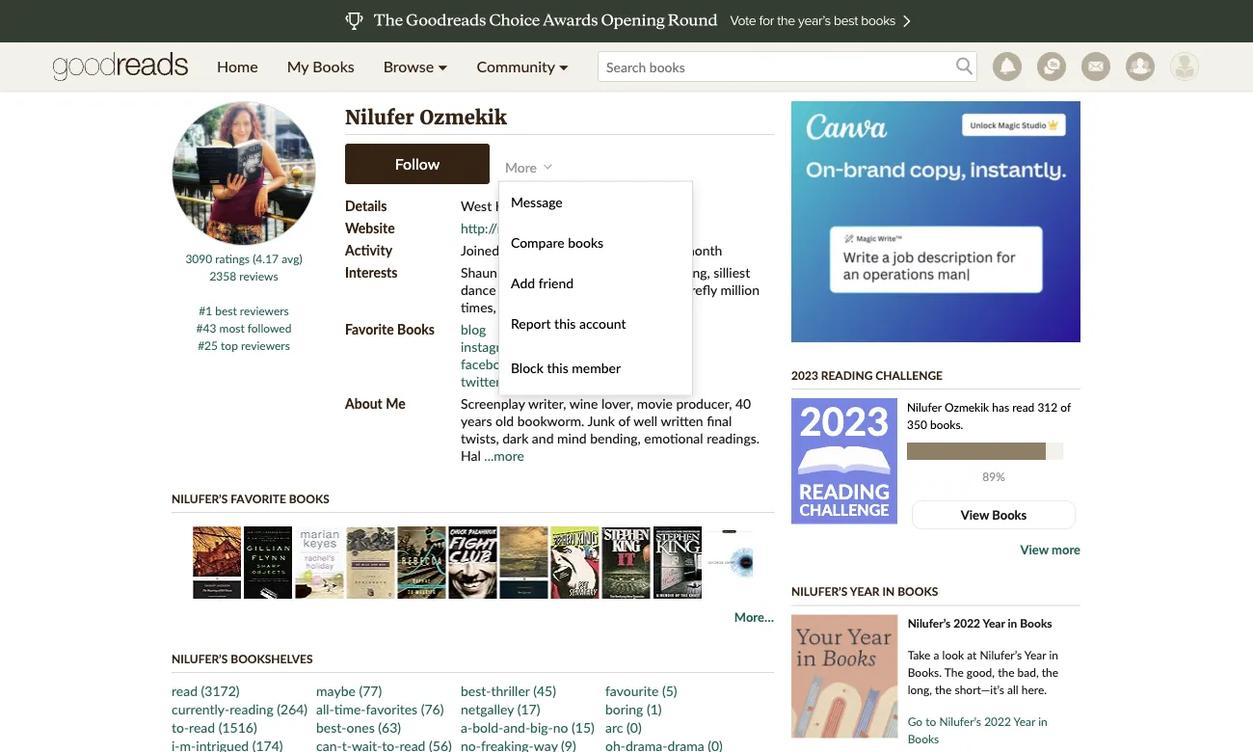 Task type: locate. For each thing, give the bounding box(es) containing it.
menu
[[203, 42, 584, 91]]

▾ right browse
[[438, 57, 448, 76]]

mind
[[558, 430, 587, 446]]

ozmekik inside 'nilufer ozmekik has read 312 of 350 books.'
[[945, 400, 990, 414]]

good,
[[967, 666, 996, 680]]

this down just
[[555, 315, 576, 332]]

#1 best reviewers #43 most followed #25 top reviewers
[[196, 304, 292, 353]]

1 horizontal spatial view
[[1021, 542, 1049, 558]]

1 horizontal spatial of
[[619, 412, 631, 429]]

tours,
[[621, 264, 655, 280]]

0 horizontal spatial ▾
[[438, 57, 448, 76]]

year left 'in'
[[851, 585, 880, 599]]

mi)
[[626, 197, 644, 214]]

nilufer down browse
[[345, 106, 415, 130]]

1 ▾ from the left
[[438, 57, 448, 76]]

nilufer's up 'a'
[[908, 616, 951, 630]]

1 horizontal spatial books
[[568, 234, 604, 251]]

1 horizontal spatial ▾
[[559, 57, 569, 76]]

2022 inside go to nilufer's 2022 year in books
[[985, 715, 1012, 729]]

#25 top reviewers link
[[198, 339, 290, 353]]

nilufer's left favorite on the bottom left of page
[[172, 491, 228, 505]]

0 vertical spatial ozmekik
[[420, 106, 507, 130]]

kidding)
[[578, 299, 625, 315]]

2022 up at
[[954, 616, 981, 630]]

moves,
[[500, 281, 541, 298]]

reading‎
[[230, 701, 274, 717]]

0 vertical spatial this
[[659, 242, 681, 258]]

nilufer's up good,
[[980, 648, 1023, 662]]

more…
[[735, 609, 775, 625]]

reviewers down followed
[[241, 339, 290, 353]]

best-ones‎               (63) link
[[316, 719, 401, 735]]

the up moves,
[[516, 264, 536, 280]]

2023 reading challenge
[[792, 368, 943, 382]]

#25
[[198, 339, 218, 353]]

pet sematary by stephen king image
[[551, 527, 600, 599]]

nilufer's left 'in'
[[792, 585, 848, 599]]

friend
[[539, 275, 574, 291]]

1 vertical spatial books
[[289, 491, 330, 505]]

view left more
[[1021, 542, 1049, 558]]

the inside shaun of the dead, winery tours, spinning, silliest dance moves, tom hardy,rewatching firefly million times, cooking( just kidding) favorite books
[[516, 264, 536, 280]]

books
[[568, 234, 604, 251], [289, 491, 330, 505]]

nilufer's right to
[[940, 715, 982, 729]]

this
[[659, 242, 681, 258], [555, 315, 576, 332], [547, 359, 569, 376]]

2 ▾ from the left
[[559, 57, 569, 76]]

0 vertical spatial view
[[961, 507, 990, 523]]

reading
[[800, 480, 890, 504]]

instagram link
[[461, 338, 519, 354]]

books right favorite
[[398, 321, 435, 337]]

this right block
[[547, 359, 569, 376]]

the right bad,
[[1042, 666, 1059, 680]]

view down 89%
[[961, 507, 990, 523]]

reviewers
[[240, 304, 289, 318], [241, 339, 290, 353]]

(3172)
[[201, 682, 240, 699]]

screenplay writer, wine lover, movie producer, 40 years old bookworm. junk of well written final twists, dark and mind bending, emotional readings. hal ...more
[[461, 395, 760, 463]]

my group discussions image
[[1038, 52, 1067, 81]]

year up bad,
[[1025, 648, 1047, 662]]

writer,
[[529, 395, 567, 411]]

0 vertical spatial 2022
[[954, 616, 981, 630]]

more
[[505, 159, 537, 175]]

currently-
[[172, 701, 230, 717]]

#43 most followed link
[[196, 321, 292, 335]]

this up spinning,
[[659, 242, 681, 258]]

friend requests image
[[1127, 52, 1156, 81]]

take
[[908, 648, 931, 662]]

▾ inside dropdown button
[[559, 57, 569, 76]]

read‎ down the 'currently-'
[[189, 719, 215, 735]]

twists,
[[461, 430, 499, 446]]

old
[[496, 412, 514, 429]]

followed
[[248, 321, 292, 335]]

1 vertical spatial read‎
[[189, 719, 215, 735]]

twitter
[[461, 373, 501, 389]]

2023 for 2023 reading challenge
[[792, 368, 819, 382]]

ozmekik for nilufer ozmekik
[[420, 106, 507, 130]]

http://medium.com/@niluferyozmekik activity
[[345, 219, 684, 258]]

my
[[287, 57, 309, 76]]

year down here.
[[1014, 715, 1036, 729]]

0 horizontal spatial books
[[289, 491, 330, 505]]

no‎
[[553, 719, 569, 735]]

1 vertical spatial 2023
[[800, 397, 890, 444]]

follow
[[395, 154, 440, 173]]

active
[[620, 242, 656, 258]]

short—it's
[[955, 683, 1005, 697]]

0 horizontal spatial best-
[[316, 719, 347, 735]]

blog instagram facebook twitter about me
[[345, 321, 519, 411]]

report
[[511, 315, 551, 332]]

bookworm.
[[518, 412, 585, 429]]

time-
[[334, 701, 366, 717]]

maybe‎
[[316, 682, 356, 699]]

of right 312
[[1061, 400, 1072, 414]]

year up take a look at nilufer's year in books. the good, the bad, the long, the short—it's all here.
[[983, 616, 1006, 630]]

maybe‎               (77) all-time-favorites‎               (76) best-ones‎               (63)
[[316, 682, 444, 735]]

nilufer up 350
[[908, 400, 942, 414]]

books up bad,
[[1021, 616, 1053, 630]]

view
[[961, 507, 990, 523], [1021, 542, 1049, 558]]

2023 left reading
[[792, 368, 819, 382]]

1 vertical spatial view
[[1021, 542, 1049, 558]]

best
[[215, 304, 237, 318]]

nilufer's 2022 year in books
[[908, 616, 1053, 630]]

2 horizontal spatial of
[[1061, 400, 1072, 414]]

1 vertical spatial this
[[555, 315, 576, 332]]

1 vertical spatial best-
[[316, 719, 347, 735]]

▾ right community
[[559, 57, 569, 76]]

the down the
[[936, 683, 952, 697]]

netgalley‎               (17) link
[[461, 701, 541, 717]]

#1 best reviewers link
[[199, 304, 289, 318]]

ozmekik
[[420, 106, 507, 130], [945, 400, 990, 414]]

nilufer's favorite books link
[[172, 491, 330, 505]]

nilufer's up read‎               (3172) 'link'
[[172, 652, 228, 666]]

movie
[[637, 395, 673, 411]]

best- up netgalley‎ at the left
[[461, 682, 491, 699]]

1 horizontal spatial best-
[[461, 682, 491, 699]]

2023 down reading
[[800, 397, 890, 444]]

message link
[[500, 182, 692, 222]]

1 vertical spatial nilufer
[[908, 400, 942, 414]]

1 horizontal spatial ozmekik
[[945, 400, 990, 414]]

1 vertical spatial ozmekik
[[945, 400, 990, 414]]

don quixote by miguel de cervantes saavedra image
[[500, 527, 548, 599]]

currently-reading‎               (264) link
[[172, 701, 308, 717]]

ozmekik up follow
[[420, 106, 507, 130]]

0 vertical spatial 2023
[[792, 368, 819, 382]]

to-
[[172, 719, 189, 735]]

more button
[[505, 154, 558, 180]]

dark
[[503, 430, 529, 446]]

books down to
[[908, 732, 940, 746]]

0 horizontal spatial view
[[961, 507, 990, 523]]

browse ▾ button
[[369, 42, 463, 91]]

nilufer inside 'nilufer ozmekik has read 312 of 350 books.'
[[908, 400, 942, 414]]

reviewers up followed
[[240, 304, 289, 318]]

nilufer's for nilufer's 2022 year in books
[[908, 616, 951, 630]]

1 horizontal spatial nilufer
[[908, 400, 942, 414]]

firefly
[[680, 281, 717, 298]]

the up all
[[998, 666, 1015, 680]]

the
[[516, 264, 536, 280], [998, 666, 1015, 680], [1042, 666, 1059, 680], [936, 683, 952, 697]]

0 vertical spatial best-
[[461, 682, 491, 699]]

(45)
[[534, 682, 556, 699]]

of up moves,
[[501, 264, 513, 280]]

0 horizontal spatial of
[[501, 264, 513, 280]]

about
[[345, 395, 383, 411]]

menu containing home
[[203, 42, 584, 91]]

home link
[[203, 42, 273, 91]]

books down 89%
[[993, 507, 1028, 523]]

thriller‎
[[491, 682, 530, 699]]

go to nilufer's 2022 year in books link
[[908, 715, 1048, 746]]

0 horizontal spatial nilufer
[[345, 106, 415, 130]]

1 horizontal spatial 2022
[[985, 715, 1012, 729]]

more
[[1052, 542, 1081, 558]]

big-
[[531, 719, 553, 735]]

2022 down all
[[985, 715, 1012, 729]]

2 vertical spatial this
[[547, 359, 569, 376]]

it by stephen king image
[[603, 527, 651, 599]]

Search books text field
[[598, 51, 978, 82]]

ozmekik up books.
[[945, 400, 990, 414]]

hardy,rewatching
[[573, 281, 677, 298]]

#43
[[196, 321, 217, 335]]

year inside take a look at nilufer's year in books. the good, the bad, the long, the short—it's all here.
[[1025, 648, 1047, 662]]

a-
[[461, 719, 473, 735]]

go
[[908, 715, 923, 729]]

1 vertical spatial reviewers
[[241, 339, 290, 353]]

notifications image
[[994, 52, 1022, 81]]

nilufer for nilufer ozmekik
[[345, 106, 415, 130]]

of down "lover,"
[[619, 412, 631, 429]]

inbox image
[[1082, 52, 1111, 81]]

this inside report this account link
[[555, 315, 576, 332]]

1 vertical spatial 2022
[[985, 715, 1012, 729]]

ozmekik for nilufer ozmekik has read 312 of 350 books.
[[945, 400, 990, 414]]

0 vertical spatial nilufer
[[345, 106, 415, 130]]

this inside block this member button
[[547, 359, 569, 376]]

this inside joined in march 2016,             last active this month interests
[[659, 242, 681, 258]]

best- down all-
[[316, 719, 347, 735]]

read‎ up the 'currently-'
[[172, 682, 198, 699]]

▾ inside popup button
[[438, 57, 448, 76]]

0 horizontal spatial ozmekik
[[420, 106, 507, 130]]

home
[[217, 57, 258, 76]]

rachel's holiday by marian keyes image
[[295, 527, 344, 599]]

view for view books
[[961, 507, 990, 523]]

bad,
[[1018, 666, 1040, 680]]

nilufer's for nilufer's bookshelves
[[172, 652, 228, 666]]

(5)
[[663, 682, 678, 699]]



Task type: describe. For each thing, give the bounding box(es) containing it.
(4.17
[[253, 252, 279, 266]]

best-thriller‎               (45) netgalley‎               (17) a-bold-and-big-no‎               (15)
[[461, 682, 595, 735]]

year inside go to nilufer's 2022 year in books
[[1014, 715, 1036, 729]]

0 vertical spatial read‎
[[172, 682, 198, 699]]

view for view more
[[1021, 542, 1049, 558]]

silliest
[[714, 264, 751, 280]]

this for account
[[555, 315, 576, 332]]

1984 by george orwell image
[[705, 527, 753, 599]]

Search for books to add to your shelves search field
[[598, 51, 978, 82]]

nilufer for nilufer ozmekik has read 312 of 350 books.
[[908, 400, 942, 414]]

readings.
[[707, 430, 760, 446]]

member
[[572, 359, 621, 376]]

month
[[684, 242, 723, 258]]

best- inside best-thriller‎               (45) netgalley‎               (17) a-bold-and-big-no‎               (15)
[[461, 682, 491, 699]]

2023 reading challenge image
[[795, 438, 895, 479]]

nilufer's favorite books
[[172, 491, 330, 505]]

block
[[511, 359, 544, 376]]

advertisement region
[[792, 101, 1081, 342]]

avg)
[[282, 252, 302, 266]]

(63)
[[378, 719, 401, 735]]

community ▾ button
[[463, 42, 584, 91]]

ones‎
[[347, 719, 375, 735]]

on writing by stephen king image
[[654, 527, 702, 599]]

2023 reading challenge link
[[792, 368, 943, 382]]

more… link
[[735, 609, 775, 625]]

fight club by chuck palahniuk image
[[449, 527, 497, 599]]

a-bold-and-big-no‎               (15) link
[[461, 719, 595, 735]]

read‎               (3172) currently-reading‎               (264) to-read‎               (1516)
[[172, 682, 308, 735]]

years
[[461, 412, 492, 429]]

arc‎               (0) link
[[606, 719, 642, 735]]

details
[[345, 197, 387, 214]]

netgalley‎
[[461, 701, 514, 717]]

times,
[[461, 299, 497, 315]]

nilufer's bookshelves
[[172, 652, 313, 666]]

junk
[[588, 412, 615, 429]]

...more link
[[485, 447, 525, 463]]

browse ▾
[[384, 57, 448, 76]]

shaun
[[461, 264, 498, 280]]

books inside go to nilufer's 2022 year in books
[[908, 732, 940, 746]]

favorites‎
[[366, 701, 418, 717]]

nilufer ozmekik image
[[172, 101, 316, 246]]

▾ for community ▾
[[559, 57, 569, 76]]

rebecca by daphne du maurier image
[[398, 527, 446, 599]]

(15)
[[572, 719, 595, 735]]

website
[[345, 219, 395, 236]]

0 horizontal spatial 2022
[[954, 616, 981, 630]]

west
[[461, 197, 492, 214]]

▾ for browse ▾
[[438, 57, 448, 76]]

350
[[908, 417, 928, 431]]

nilufer's year in books
[[792, 585, 939, 599]]

shaun of the dead, winery tours, spinning, silliest dance moves, tom hardy,rewatching firefly million times, cooking( just kidding) favorite books
[[345, 264, 760, 337]]

of mice and men by john steinbeck image
[[347, 528, 395, 599]]

89%
[[983, 469, 1006, 483]]

dead,
[[539, 264, 574, 280]]

and-
[[504, 719, 531, 735]]

add
[[511, 275, 535, 291]]

books right 'in'
[[898, 585, 939, 599]]

...more
[[485, 447, 525, 463]]

in inside joined in march 2016,             last active this month interests
[[503, 242, 514, 258]]

0 vertical spatial reviewers
[[240, 304, 289, 318]]

to
[[926, 715, 937, 729]]

cooking(
[[500, 299, 550, 315]]

3090
[[186, 252, 212, 266]]

books.
[[931, 417, 964, 431]]

(264)
[[277, 701, 308, 717]]

sharp objects by gillian flynn image
[[244, 527, 292, 599]]

winery
[[577, 264, 617, 280]]

best- inside 'maybe‎               (77) all-time-favorites‎               (76) best-ones‎               (63)'
[[316, 719, 347, 735]]

account
[[580, 315, 626, 332]]

of inside shaun of the dead, winery tours, spinning, silliest dance moves, tom hardy,rewatching firefly million times, cooking( just kidding) favorite books
[[501, 264, 513, 280]]

in inside take a look at nilufer's year in books. the good, the bad, the long, the short—it's all here.
[[1050, 648, 1059, 662]]

312
[[1038, 400, 1058, 414]]

2358
[[210, 269, 237, 283]]

joined
[[461, 242, 500, 258]]

ca
[[567, 197, 584, 214]]

2023 for 2023
[[800, 397, 890, 444]]

0 vertical spatial books
[[568, 234, 604, 251]]

final
[[707, 412, 732, 429]]

march
[[517, 242, 555, 258]]

2016,
[[558, 242, 593, 258]]

nilufer's inside go to nilufer's 2022 year in books
[[940, 715, 982, 729]]

http://medium.com/@niluferyozmekik link
[[461, 219, 684, 236]]

best-thriller‎               (45) link
[[461, 682, 556, 699]]

spinning,
[[658, 264, 711, 280]]

of inside screenplay writer, wine lover, movie producer, 40 years old bookworm. junk of well written final twists, dark and mind bending, emotional readings. hal ...more
[[619, 412, 631, 429]]

hal
[[461, 447, 481, 463]]

ruby anderson image
[[1171, 52, 1200, 81]]

nilufer's for nilufer's year in books
[[792, 585, 848, 599]]

well
[[634, 412, 658, 429]]

the haunting of hill house by shirley jackson image
[[193, 527, 241, 599]]

(17)
[[518, 701, 541, 717]]

books inside shaun of the dead, winery tours, spinning, silliest dance moves, tom hardy,rewatching firefly million times, cooking( just kidding) favorite books
[[398, 321, 435, 337]]

compare
[[511, 234, 565, 251]]

blog
[[461, 321, 486, 337]]

nilufer's year in books link
[[792, 585, 939, 599]]

maybe‎               (77) link
[[316, 682, 382, 699]]

(76)
[[421, 701, 444, 717]]

me
[[386, 395, 406, 411]]

nilufer's bookshelves link
[[172, 652, 313, 666]]

report this account link
[[500, 303, 692, 344]]

block this member
[[511, 359, 621, 376]]

nilufer ozmekik has read 312 of 350 books.
[[908, 400, 1072, 431]]

message
[[511, 194, 563, 210]]

nilufer's inside take a look at nilufer's year in books. the good, the bad, the long, the short—it's all here.
[[980, 648, 1023, 662]]

blog link
[[461, 321, 486, 337]]

block this member button
[[511, 355, 621, 383]]

3090 ratings (4.17 avg) 2358 reviews
[[186, 252, 302, 283]]

this for member
[[547, 359, 569, 376]]

view more link
[[1021, 542, 1081, 558]]

look
[[943, 648, 965, 662]]

of inside 'nilufer ozmekik has read 312 of 350 books.'
[[1061, 400, 1072, 414]]

dance
[[461, 281, 496, 298]]

emotional
[[645, 430, 704, 446]]

long,
[[908, 683, 933, 697]]

add friend
[[511, 275, 574, 291]]

bold-
[[473, 719, 504, 735]]

view books
[[961, 507, 1028, 523]]

nilufer ozmekik has read 312 of 350 books. link
[[908, 398, 1076, 433]]

to-read‎               (1516) link
[[172, 719, 257, 735]]

written
[[661, 412, 704, 429]]

in inside go to nilufer's 2022 year in books
[[1039, 715, 1048, 729]]

(1)
[[647, 701, 662, 717]]

wine
[[570, 395, 598, 411]]

in
[[883, 585, 895, 599]]

nilufer's for nilufer's favorite books
[[172, 491, 228, 505]]

year in books image
[[792, 615, 899, 738]]

block this member button
[[511, 355, 621, 383]]

books right my
[[313, 57, 355, 76]]



Task type: vqa. For each thing, say whether or not it's contained in the screenshot.


